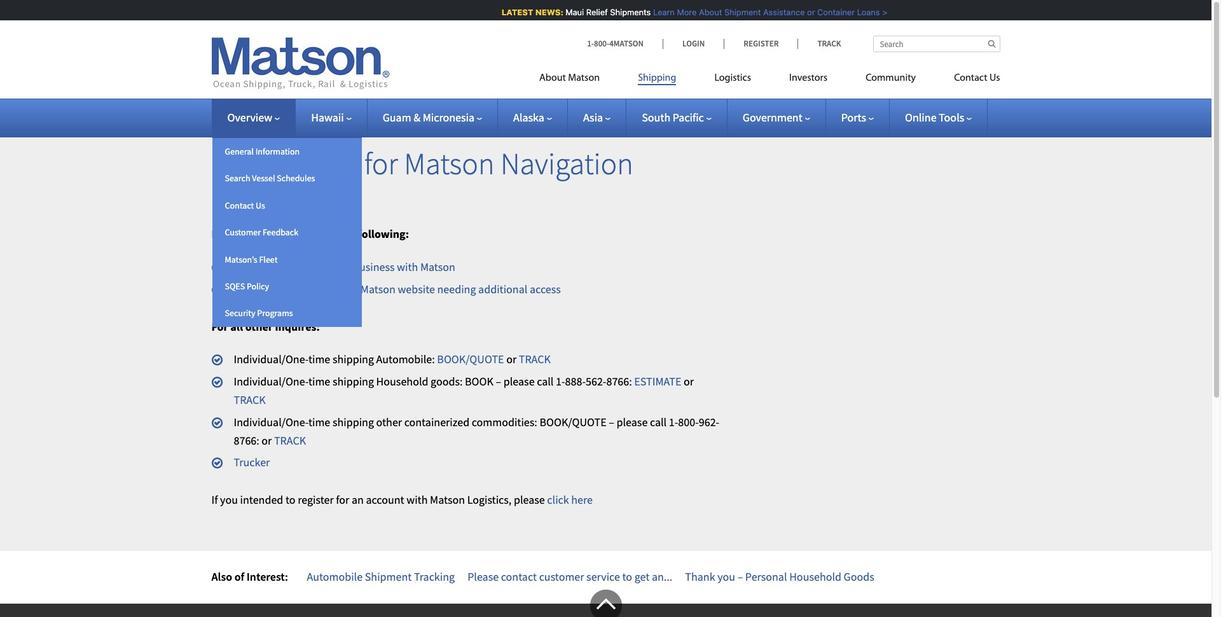 Task type: vqa. For each thing, say whether or not it's contained in the screenshot.
registration for matson navigation company
yes



Task type: locate. For each thing, give the bounding box(es) containing it.
1 vertical spatial company
[[234, 260, 280, 274]]

0 horizontal spatial contact us link
[[212, 192, 362, 219]]

call down estimate link
[[650, 415, 667, 429]]

click here link
[[547, 492, 593, 507]]

company doing ongoing business with matson link
[[234, 260, 455, 274]]

or up trucker
[[262, 433, 272, 448]]

0 horizontal spatial to
[[286, 492, 296, 507]]

on
[[346, 282, 358, 296]]

user already registered on matson website needing additional access
[[234, 282, 561, 296]]

for
[[364, 144, 398, 183], [341, 227, 356, 241], [336, 492, 349, 507]]

562-
[[586, 374, 607, 389]]

None search field
[[873, 36, 1000, 52]]

1 horizontal spatial you
[[718, 569, 735, 584]]

book/quote up "book"
[[437, 352, 504, 367]]

for all other inquires:
[[212, 319, 320, 334]]

2 horizontal spatial 1-
[[669, 415, 678, 429]]

shipping inside individual/one-time shipping household goods: book – please call 1-888-562-8766: estimate or track
[[333, 374, 374, 389]]

1 vertical spatial shipment
[[365, 569, 412, 584]]

user
[[234, 282, 256, 296]]

1 vertical spatial about
[[539, 73, 566, 83]]

2 horizontal spatial –
[[738, 569, 743, 584]]

1 horizontal spatial 800-
[[678, 415, 699, 429]]

3 shipping from the top
[[333, 415, 374, 429]]

company up customer feedback
[[212, 181, 331, 219]]

please down estimate link
[[617, 415, 648, 429]]

individual/one- inside individual/one-time shipping other containerized commodities: book/quote – please call 1-800-962- 8766: or
[[234, 415, 308, 429]]

shipment left tracking
[[365, 569, 412, 584]]

other down security programs
[[245, 319, 273, 334]]

to left register
[[286, 492, 296, 507]]

2 vertical spatial individual/one-
[[234, 415, 308, 429]]

access
[[530, 282, 561, 296]]

800- down estimate link
[[678, 415, 699, 429]]

logistics link
[[696, 67, 770, 93]]

loans
[[856, 7, 879, 17]]

1 horizontal spatial call
[[650, 415, 667, 429]]

2 vertical spatial track
[[274, 433, 306, 448]]

customer feedback
[[225, 227, 298, 238]]

0 vertical spatial call
[[537, 374, 554, 389]]

0 vertical spatial us
[[990, 73, 1000, 83]]

1 vertical spatial 800-
[[678, 415, 699, 429]]

estimate link
[[634, 374, 682, 389]]

8766: left estimate
[[607, 374, 632, 389]]

1 vertical spatial individual/one-
[[234, 374, 308, 389]]

registration inside registration for matson navigation company
[[212, 144, 358, 183]]

or right book/quote link
[[506, 352, 517, 367]]

or
[[806, 7, 814, 17], [506, 352, 517, 367], [684, 374, 694, 389], [262, 433, 272, 448]]

1 horizontal spatial other
[[376, 415, 402, 429]]

1 vertical spatial call
[[650, 415, 667, 429]]

individual/one-
[[234, 352, 308, 367], [234, 374, 308, 389], [234, 415, 308, 429]]

1 individual/one- from the top
[[234, 352, 308, 367]]

please left click
[[514, 492, 545, 507]]

backtop image
[[590, 590, 622, 617]]

1 horizontal spatial book/quote
[[540, 415, 607, 429]]

thank
[[685, 569, 715, 584]]

call inside individual/one-time shipping household goods: book – please call 1-888-562-8766: estimate or track
[[537, 374, 554, 389]]

0 vertical spatial you
[[220, 492, 238, 507]]

8766: inside individual/one-time shipping household goods: book – please call 1-888-562-8766: estimate or track
[[607, 374, 632, 389]]

individual/one- for individual/one-time shipping automobile:
[[234, 352, 308, 367]]

automobile
[[307, 569, 363, 584]]

1 vertical spatial contact us
[[225, 200, 265, 211]]

1 vertical spatial shipping
[[333, 374, 374, 389]]

– inside individual/one-time shipping other containerized commodities: book/quote – please call 1-800-962- 8766: or
[[609, 415, 614, 429]]

1- left 962-
[[669, 415, 678, 429]]

contact up tools
[[954, 73, 988, 83]]

0 horizontal spatial you
[[220, 492, 238, 507]]

contact inside 'top menu' 'navigation'
[[954, 73, 988, 83]]

household
[[376, 374, 428, 389], [790, 569, 842, 584]]

news:
[[534, 7, 562, 17]]

0 vertical spatial 1-
[[587, 38, 594, 49]]

if you intended to register for an account with matson logistics, please click here
[[212, 492, 593, 507]]

us up customer feedback
[[256, 200, 265, 211]]

0 vertical spatial –
[[496, 374, 501, 389]]

time for automobile:
[[308, 352, 330, 367]]

online
[[905, 110, 937, 125]]

1 horizontal spatial 8766:
[[607, 374, 632, 389]]

for left 'an'
[[336, 492, 349, 507]]

contact us inside 'top menu' 'navigation'
[[954, 73, 1000, 83]]

register
[[298, 492, 334, 507]]

overview link
[[227, 110, 280, 125]]

1 vertical spatial household
[[790, 569, 842, 584]]

contact
[[501, 569, 537, 584]]

time inside individual/one-time shipping household goods: book – please call 1-888-562-8766: estimate or track
[[308, 374, 330, 389]]

1 vertical spatial book/quote
[[540, 415, 607, 429]]

individual/one-time shipping household goods: book – please call 1-888-562-8766: estimate or track
[[234, 374, 694, 407]]

general information link
[[212, 138, 362, 165]]

pacific
[[673, 110, 704, 125]]

1 horizontal spatial household
[[790, 569, 842, 584]]

0 vertical spatial please
[[504, 374, 535, 389]]

1- left 562-
[[556, 374, 565, 389]]

0 vertical spatial other
[[245, 319, 273, 334]]

an...
[[652, 569, 673, 584]]

book/quote
[[437, 352, 504, 367], [540, 415, 607, 429]]

thank you – personal household goods link
[[685, 569, 875, 584]]

3 time from the top
[[308, 415, 330, 429]]

household down automobile:
[[376, 374, 428, 389]]

1 vertical spatial you
[[718, 569, 735, 584]]

2 individual/one- from the top
[[234, 374, 308, 389]]

other
[[245, 319, 273, 334], [376, 415, 402, 429]]

with
[[397, 260, 418, 274], [407, 492, 428, 507]]

0 horizontal spatial household
[[376, 374, 428, 389]]

other left containerized
[[376, 415, 402, 429]]

information
[[255, 146, 300, 157]]

customer
[[225, 227, 261, 238]]

commodities:
[[472, 415, 537, 429]]

shipment up register link on the right
[[723, 7, 759, 17]]

registration is applicable for following:
[[212, 227, 409, 241]]

household left goods
[[790, 569, 842, 584]]

1 vertical spatial us
[[256, 200, 265, 211]]

0 horizontal spatial –
[[496, 374, 501, 389]]

1 horizontal spatial contact
[[954, 73, 988, 83]]

about inside 'top menu' 'navigation'
[[539, 73, 566, 83]]

1- inside individual/one-time shipping other containerized commodities: book/quote – please call 1-800-962- 8766: or
[[669, 415, 678, 429]]

1 shipping from the top
[[333, 352, 374, 367]]

matson inside 'top menu' 'navigation'
[[568, 73, 600, 83]]

1 horizontal spatial us
[[990, 73, 1000, 83]]

3 individual/one- from the top
[[234, 415, 308, 429]]

0 vertical spatial track
[[519, 352, 551, 367]]

1 vertical spatial please
[[617, 415, 648, 429]]

0 vertical spatial household
[[376, 374, 428, 389]]

containerized
[[404, 415, 470, 429]]

2 vertical spatial 1-
[[669, 415, 678, 429]]

0 vertical spatial track link
[[519, 352, 551, 367]]

register link
[[724, 38, 798, 49]]

8766:
[[607, 374, 632, 389], [234, 433, 259, 448]]

1 vertical spatial to
[[622, 569, 632, 584]]

1 horizontal spatial contact us link
[[935, 67, 1000, 93]]

with right account
[[407, 492, 428, 507]]

1 vertical spatial registration
[[212, 227, 273, 241]]

matson down micronesia
[[404, 144, 495, 183]]

contact us link up tools
[[935, 67, 1000, 93]]

2 vertical spatial shipping
[[333, 415, 374, 429]]

assistance
[[762, 7, 803, 17]]

8766: up trucker
[[234, 433, 259, 448]]

you right thank
[[718, 569, 735, 584]]

call left 888-
[[537, 374, 554, 389]]

matson's fleet
[[225, 254, 278, 265]]

navigation
[[501, 144, 633, 183]]

matson
[[568, 73, 600, 83], [404, 144, 495, 183], [420, 260, 455, 274], [361, 282, 396, 296], [430, 492, 465, 507]]

shipment
[[723, 7, 759, 17], [365, 569, 412, 584]]

&
[[414, 110, 421, 125]]

contact down search on the left
[[225, 200, 254, 211]]

goods:
[[431, 374, 463, 389]]

intended
[[240, 492, 283, 507]]

for
[[212, 319, 228, 334]]

962-
[[699, 415, 720, 429]]

matson up needing
[[420, 260, 455, 274]]

matson left the logistics,
[[430, 492, 465, 507]]

ongoing
[[312, 260, 351, 274]]

800- down relief
[[594, 38, 610, 49]]

0 vertical spatial 800-
[[594, 38, 610, 49]]

1 vertical spatial track
[[234, 392, 266, 407]]

goods
[[844, 569, 875, 584]]

please inside individual/one-time shipping household goods: book – please call 1-888-562-8766: estimate or track
[[504, 374, 535, 389]]

0 vertical spatial contact us
[[954, 73, 1000, 83]]

0 vertical spatial registration
[[212, 144, 358, 183]]

2 vertical spatial time
[[308, 415, 330, 429]]

us down search icon
[[990, 73, 1000, 83]]

1 vertical spatial track link
[[234, 392, 266, 407]]

1 vertical spatial –
[[609, 415, 614, 429]]

1 horizontal spatial –
[[609, 415, 614, 429]]

0 horizontal spatial about
[[539, 73, 566, 83]]

0 vertical spatial shipping
[[333, 352, 374, 367]]

business
[[353, 260, 395, 274]]

1 horizontal spatial contact us
[[954, 73, 1000, 83]]

contact us up customer
[[225, 200, 265, 211]]

2 registration from the top
[[212, 227, 273, 241]]

1 vertical spatial for
[[341, 227, 356, 241]]

for up company doing ongoing business with matson link
[[341, 227, 356, 241]]

0 vertical spatial individual/one-
[[234, 352, 308, 367]]

shipping inside individual/one-time shipping other containerized commodities: book/quote – please call 1-800-962- 8766: or
[[333, 415, 374, 429]]

general
[[225, 146, 254, 157]]

or inside individual/one-time shipping other containerized commodities: book/quote – please call 1-800-962- 8766: or
[[262, 433, 272, 448]]

for down 'guam'
[[364, 144, 398, 183]]

individual/one- inside individual/one-time shipping household goods: book – please call 1-888-562-8766: estimate or track
[[234, 374, 308, 389]]

0 vertical spatial book/quote
[[437, 352, 504, 367]]

1 vertical spatial contact us link
[[212, 192, 362, 219]]

1 time from the top
[[308, 352, 330, 367]]

2 shipping from the top
[[333, 374, 374, 389]]

more
[[676, 7, 695, 17]]

relief
[[585, 7, 606, 17]]

government
[[743, 110, 803, 125]]

2 vertical spatial track link
[[274, 433, 306, 448]]

2 horizontal spatial track link
[[519, 352, 551, 367]]

1-800-4matson
[[587, 38, 644, 49]]

matson inside registration for matson navigation company
[[404, 144, 495, 183]]

0 horizontal spatial contact
[[225, 200, 254, 211]]

login link
[[663, 38, 724, 49]]

1 vertical spatial 8766:
[[234, 433, 259, 448]]

0 vertical spatial company
[[212, 181, 331, 219]]

0 horizontal spatial 8766:
[[234, 433, 259, 448]]

–
[[496, 374, 501, 389], [609, 415, 614, 429], [738, 569, 743, 584]]

click
[[547, 492, 569, 507]]

footer
[[0, 590, 1212, 617]]

online tools
[[905, 110, 965, 125]]

investors
[[789, 73, 828, 83]]

contact
[[954, 73, 988, 83], [225, 200, 254, 211]]

0 vertical spatial time
[[308, 352, 330, 367]]

track
[[519, 352, 551, 367], [234, 392, 266, 407], [274, 433, 306, 448]]

please right "book"
[[504, 374, 535, 389]]

1 horizontal spatial shipment
[[723, 7, 759, 17]]

0 horizontal spatial 1-
[[556, 374, 565, 389]]

book/quote down 888-
[[540, 415, 607, 429]]

2 vertical spatial –
[[738, 569, 743, 584]]

0 horizontal spatial track link
[[234, 392, 266, 407]]

1- down relief
[[587, 38, 594, 49]]

0 horizontal spatial book/quote
[[437, 352, 504, 367]]

1 horizontal spatial track
[[274, 433, 306, 448]]

matson up asia
[[568, 73, 600, 83]]

matson down business
[[361, 282, 396, 296]]

or inside individual/one-time shipping household goods: book – please call 1-888-562-8766: estimate or track
[[684, 374, 694, 389]]

search image
[[988, 39, 996, 48]]

about right more at the top
[[697, 7, 721, 17]]

0 vertical spatial 8766:
[[607, 374, 632, 389]]

track link for individual/one-time shipping household goods: book – please call 1-888-562-8766: estimate or track
[[234, 392, 266, 407]]

0 horizontal spatial contact us
[[225, 200, 265, 211]]

company
[[212, 181, 331, 219], [234, 260, 280, 274]]

0 vertical spatial contact
[[954, 73, 988, 83]]

guam
[[383, 110, 411, 125]]

track inside individual/one-time shipping household goods: book – please call 1-888-562-8766: estimate or track
[[234, 392, 266, 407]]

time inside individual/one-time shipping other containerized commodities: book/quote – please call 1-800-962- 8766: or
[[308, 415, 330, 429]]

you right if
[[220, 492, 238, 507]]

account
[[366, 492, 404, 507]]

1- inside individual/one-time shipping household goods: book – please call 1-888-562-8766: estimate or track
[[556, 374, 565, 389]]

community link
[[847, 67, 935, 93]]

book/quote inside individual/one-time shipping other containerized commodities: book/quote – please call 1-800-962- 8766: or
[[540, 415, 607, 429]]

blue matson logo with ocean, shipping, truck, rail and logistics written beneath it. image
[[212, 38, 390, 90]]

you
[[220, 492, 238, 507], [718, 569, 735, 584]]

0 vertical spatial for
[[364, 144, 398, 183]]

schedules
[[277, 173, 315, 184]]

with up website
[[397, 260, 418, 274]]

0 vertical spatial about
[[697, 7, 721, 17]]

1 vertical spatial other
[[376, 415, 402, 429]]

1 vertical spatial 1-
[[556, 374, 565, 389]]

time for other
[[308, 415, 330, 429]]

or right estimate link
[[684, 374, 694, 389]]

1 registration from the top
[[212, 144, 358, 183]]

2 time from the top
[[308, 374, 330, 389]]

0 horizontal spatial us
[[256, 200, 265, 211]]

company up policy
[[234, 260, 280, 274]]

contact us link up feedback
[[212, 192, 362, 219]]

contact us down search icon
[[954, 73, 1000, 83]]

to left get at the right bottom
[[622, 569, 632, 584]]

all
[[231, 319, 243, 334]]

0 vertical spatial with
[[397, 260, 418, 274]]

0 horizontal spatial call
[[537, 374, 554, 389]]

about up alaska link
[[539, 73, 566, 83]]

1 vertical spatial time
[[308, 374, 330, 389]]



Task type: describe. For each thing, give the bounding box(es) containing it.
– inside individual/one-time shipping household goods: book – please call 1-888-562-8766: estimate or track
[[496, 374, 501, 389]]

alaska
[[513, 110, 544, 125]]

track
[[818, 38, 841, 49]]

logistics
[[715, 73, 751, 83]]

0 horizontal spatial other
[[245, 319, 273, 334]]

shipping for other
[[333, 415, 374, 429]]

an
[[352, 492, 364, 507]]

contact us for the bottommost contact us link
[[225, 200, 265, 211]]

login
[[683, 38, 705, 49]]

1 vertical spatial contact
[[225, 200, 254, 211]]

4matson
[[610, 38, 644, 49]]

2 horizontal spatial track
[[519, 352, 551, 367]]

1 horizontal spatial 1-
[[587, 38, 594, 49]]

government link
[[743, 110, 810, 125]]

logistics,
[[467, 492, 512, 507]]

needing
[[437, 282, 476, 296]]

also
[[212, 569, 232, 584]]

0 horizontal spatial shipment
[[365, 569, 412, 584]]

doing
[[282, 260, 309, 274]]

please inside individual/one-time shipping other containerized commodities: book/quote – please call 1-800-962- 8766: or
[[617, 415, 648, 429]]

0 vertical spatial contact us link
[[935, 67, 1000, 93]]

customer feedback link
[[212, 219, 362, 246]]

asia
[[583, 110, 603, 125]]

asia link
[[583, 110, 611, 125]]

individual/one- for individual/one-time shipping household goods: book – please call 1-888-562-8766:
[[234, 374, 308, 389]]

Search search field
[[873, 36, 1000, 52]]

matson's
[[225, 254, 257, 265]]

thank you – personal household goods
[[685, 569, 875, 584]]

call inside individual/one-time shipping other containerized commodities: book/quote – please call 1-800-962- 8766: or
[[650, 415, 667, 429]]

shipping
[[638, 73, 676, 83]]

you for if
[[220, 492, 238, 507]]

already
[[258, 282, 293, 296]]

about matson link
[[539, 67, 619, 93]]

if
[[212, 492, 218, 507]]

register
[[744, 38, 779, 49]]

hawaii
[[311, 110, 344, 125]]

website
[[398, 282, 435, 296]]

here
[[571, 492, 593, 507]]

security programs link
[[212, 300, 362, 327]]

top menu navigation
[[539, 67, 1000, 93]]

company doing ongoing business with matson
[[234, 260, 455, 274]]

guam & micronesia link
[[383, 110, 482, 125]]

registration for registration for matson navigation company
[[212, 144, 358, 183]]

ports link
[[841, 110, 874, 125]]

also of interest:
[[212, 569, 288, 584]]

search
[[225, 173, 250, 184]]

0 horizontal spatial 800-
[[594, 38, 610, 49]]

shipping for household
[[333, 374, 374, 389]]

individual/one-time shipping other containerized commodities: book/quote – please call 1-800-962- 8766: or
[[234, 415, 720, 448]]

0 vertical spatial shipment
[[723, 7, 759, 17]]

company inside registration for matson navigation company
[[212, 181, 331, 219]]

trucker
[[234, 455, 270, 470]]

feedback
[[263, 227, 298, 238]]

overview
[[227, 110, 272, 125]]

2 vertical spatial for
[[336, 492, 349, 507]]

for inside registration for matson navigation company
[[364, 144, 398, 183]]

south
[[642, 110, 671, 125]]

800- inside individual/one-time shipping other containerized commodities: book/quote – please call 1-800-962- 8766: or
[[678, 415, 699, 429]]

you for thank
[[718, 569, 735, 584]]

shipments
[[609, 7, 649, 17]]

contact us for contact us link to the top
[[954, 73, 1000, 83]]

888-
[[565, 374, 586, 389]]

time for household
[[308, 374, 330, 389]]

programs
[[257, 307, 293, 319]]

about matson
[[539, 73, 600, 83]]

online tools link
[[905, 110, 972, 125]]

security programs
[[225, 307, 293, 319]]

hawaii link
[[311, 110, 352, 125]]

0 vertical spatial to
[[286, 492, 296, 507]]

user already registered on matson website needing additional access link
[[234, 282, 561, 296]]

shipping link
[[619, 67, 696, 93]]

trucker link
[[234, 455, 270, 470]]

registration for registration is applicable for following:
[[212, 227, 273, 241]]

community
[[866, 73, 916, 83]]

sqes policy
[[225, 281, 269, 292]]

individual/one-time shipping automobile: book/quote or track
[[234, 352, 551, 367]]

alaska link
[[513, 110, 552, 125]]

1 horizontal spatial about
[[697, 7, 721, 17]]

1 horizontal spatial track link
[[274, 433, 306, 448]]

please contact customer service to get an...
[[468, 569, 673, 584]]

applicable
[[286, 227, 339, 241]]

latest news: maui relief shipments learn more about shipment assistance or container loans >
[[500, 7, 886, 17]]

search vessel schedules link
[[212, 165, 362, 192]]

1 horizontal spatial to
[[622, 569, 632, 584]]

is
[[276, 227, 284, 241]]

ports
[[841, 110, 866, 125]]

book/quote link
[[437, 352, 504, 367]]

household inside individual/one-time shipping household goods: book – please call 1-888-562-8766: estimate or track
[[376, 374, 428, 389]]

please
[[468, 569, 499, 584]]

sqes
[[225, 281, 245, 292]]

or left "container"
[[806, 7, 814, 17]]

registered
[[296, 282, 344, 296]]

2 vertical spatial please
[[514, 492, 545, 507]]

tracking
[[414, 569, 455, 584]]

1 vertical spatial with
[[407, 492, 428, 507]]

service
[[587, 569, 620, 584]]

security
[[225, 307, 255, 319]]

>
[[881, 7, 886, 17]]

track link
[[798, 38, 841, 49]]

other inside individual/one-time shipping other containerized commodities: book/quote – please call 1-800-962- 8766: or
[[376, 415, 402, 429]]

personal
[[745, 569, 787, 584]]

automobile shipment tracking
[[307, 569, 455, 584]]

track link for individual/one-time shipping automobile: book/quote or track
[[519, 352, 551, 367]]

vessel
[[252, 173, 275, 184]]

book
[[465, 374, 494, 389]]

of
[[235, 569, 244, 584]]

8766: inside individual/one-time shipping other containerized commodities: book/quote – please call 1-800-962- 8766: or
[[234, 433, 259, 448]]

learn more about shipment assistance or container loans > link
[[652, 7, 886, 17]]

micronesia
[[423, 110, 475, 125]]

us inside 'top menu' 'navigation'
[[990, 73, 1000, 83]]

get
[[635, 569, 650, 584]]

shipping for automobile:
[[333, 352, 374, 367]]



